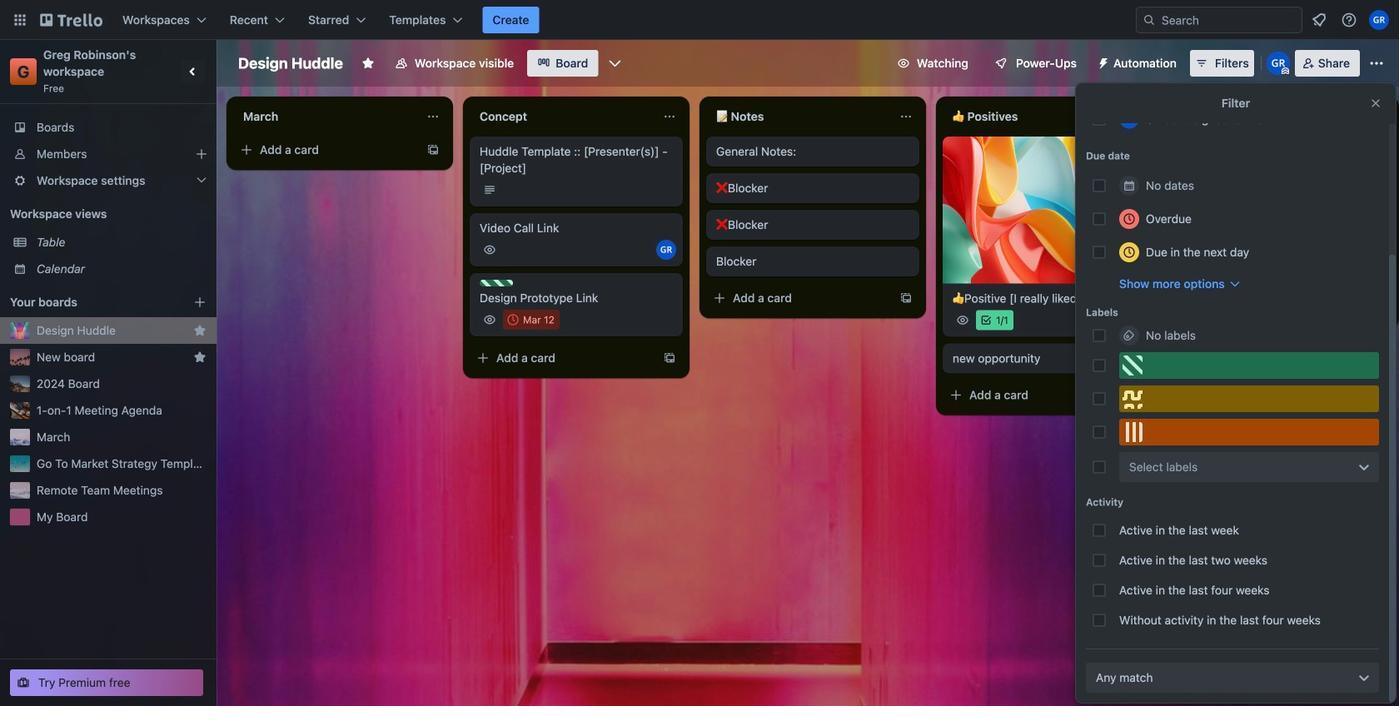 Task type: locate. For each thing, give the bounding box(es) containing it.
1 horizontal spatial greg robinson (gregrobinson96) image
[[1370, 10, 1390, 30]]

show menu image
[[1369, 55, 1386, 72]]

color: green, title: none element
[[1120, 352, 1380, 379]]

create from template… image
[[427, 143, 440, 157], [663, 352, 677, 365], [1137, 389, 1150, 402]]

starred icon image
[[193, 324, 207, 337], [193, 351, 207, 364]]

greg robinson (gregrobinson96) image
[[1267, 52, 1291, 75], [657, 240, 677, 260]]

None text field
[[470, 103, 657, 130], [943, 103, 1130, 130], [470, 103, 657, 130], [943, 103, 1130, 130]]

1 vertical spatial create from template… image
[[663, 352, 677, 365]]

create from template… image
[[900, 292, 913, 305]]

0 vertical spatial greg robinson (gregrobinson96) image
[[1370, 10, 1390, 30]]

None checkbox
[[1190, 223, 1242, 243]]

1 horizontal spatial create from template… image
[[663, 352, 677, 365]]

workspace navigation collapse icon image
[[182, 60, 205, 83]]

primary element
[[0, 0, 1400, 40]]

0 horizontal spatial greg robinson (gregrobinson96) image
[[657, 240, 677, 260]]

1 horizontal spatial greg robinson (gregrobinson96) image
[[1267, 52, 1291, 75]]

greg robinson (gregrobinson96) image
[[1370, 10, 1390, 30], [1120, 109, 1140, 129]]

1 vertical spatial starred icon image
[[193, 351, 207, 364]]

0 notifications image
[[1310, 10, 1330, 30]]

search image
[[1143, 13, 1157, 27]]

customize views image
[[607, 55, 624, 72]]

color: yellow, title: none element
[[1120, 386, 1380, 412]]

0 vertical spatial starred icon image
[[193, 324, 207, 337]]

1 starred icon image from the top
[[193, 324, 207, 337]]

2 horizontal spatial create from template… image
[[1137, 389, 1150, 402]]

0 vertical spatial create from template… image
[[427, 143, 440, 157]]

None text field
[[233, 103, 420, 130], [707, 103, 893, 130], [233, 103, 420, 130], [707, 103, 893, 130]]

color: green, title: none image
[[480, 280, 513, 287]]

back to home image
[[40, 7, 102, 33]]

1 vertical spatial greg robinson (gregrobinson96) image
[[1120, 109, 1140, 129]]

0 horizontal spatial greg robinson (gregrobinson96) image
[[1120, 109, 1140, 129]]

None checkbox
[[503, 310, 560, 330]]



Task type: describe. For each thing, give the bounding box(es) containing it.
star or unstar board image
[[362, 57, 375, 70]]

0 horizontal spatial create from template… image
[[427, 143, 440, 157]]

open information menu image
[[1342, 12, 1358, 28]]

sm image
[[1091, 50, 1114, 73]]

Search field
[[1157, 8, 1302, 32]]

close popover image
[[1370, 97, 1383, 110]]

1 vertical spatial greg robinson (gregrobinson96) image
[[657, 240, 677, 260]]

0 vertical spatial greg robinson (gregrobinson96) image
[[1267, 52, 1291, 75]]

Board name text field
[[230, 50, 352, 77]]

your boards with 8 items element
[[10, 292, 168, 312]]

2 starred icon image from the top
[[193, 351, 207, 364]]

this member is an admin of this board. image
[[1282, 67, 1290, 75]]

2 vertical spatial create from template… image
[[1137, 389, 1150, 402]]

add board image
[[193, 296, 207, 309]]

color: orange, title: none element
[[1120, 419, 1380, 446]]



Task type: vqa. For each thing, say whether or not it's contained in the screenshot.
bottom Greg Robinson (gregrobinson96) image
yes



